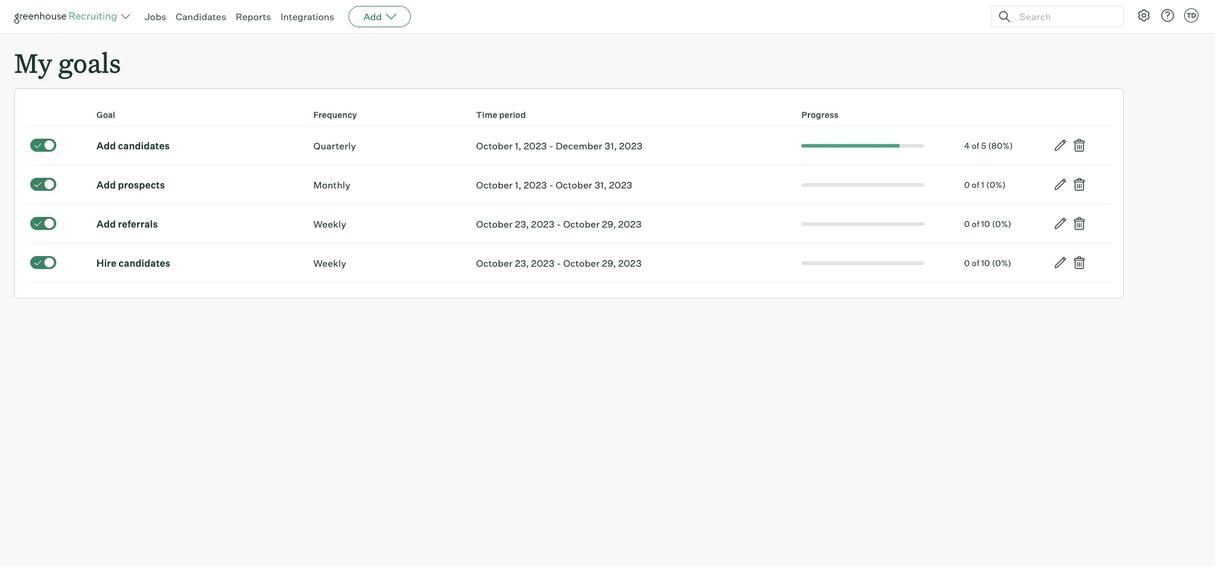 Task type: describe. For each thing, give the bounding box(es) containing it.
td button
[[1182, 6, 1201, 25]]

add candidates
[[97, 140, 170, 152]]

(0%) for add prospects
[[987, 179, 1006, 190]]

add for add
[[364, 11, 382, 23]]

td button
[[1185, 8, 1199, 23]]

reports
[[236, 11, 271, 23]]

hire
[[97, 257, 117, 269]]

5
[[982, 140, 987, 150]]

0 for add referrals
[[965, 219, 970, 229]]

time period
[[476, 110, 526, 120]]

progress
[[802, 110, 839, 120]]

referrals
[[118, 218, 158, 230]]

jobs
[[145, 11, 166, 23]]

edit goal icon image for hire candidates
[[1054, 256, 1068, 270]]

weekly for hire candidates
[[314, 257, 346, 269]]

add referrals
[[97, 218, 158, 230]]

23, for add referrals
[[515, 218, 529, 230]]

- for hire candidates
[[557, 257, 561, 269]]

candidates for add candidates
[[118, 140, 170, 152]]

1
[[982, 179, 985, 190]]

my
[[14, 45, 52, 80]]

configure image
[[1137, 8, 1152, 23]]

progress bar for add referrals
[[802, 222, 924, 226]]

period
[[499, 110, 526, 120]]

(80%)
[[989, 140, 1013, 150]]

add button
[[349, 6, 411, 27]]

10 for hire candidates
[[982, 258, 991, 268]]

Search text field
[[1017, 8, 1113, 25]]

hire candidates
[[97, 257, 171, 269]]

29, for candidates
[[602, 257, 616, 269]]

edit goal icon image for add prospects
[[1054, 177, 1068, 192]]

greenhouse recruiting image
[[14, 9, 121, 24]]

remove goal icon image for hire candidates
[[1073, 256, 1087, 270]]

frequency
[[314, 110, 357, 120]]

(0%) for hire candidates
[[992, 258, 1012, 268]]

goals
[[58, 45, 121, 80]]

edit goal icon image for add candidates
[[1054, 138, 1068, 152]]

of for add candidates
[[972, 140, 980, 150]]

progress bar for add prospects
[[802, 183, 924, 187]]

0 for add prospects
[[965, 179, 970, 190]]

edit goal icon image for add referrals
[[1054, 217, 1068, 231]]

31, for october
[[595, 179, 607, 191]]

- for add referrals
[[557, 218, 561, 230]]

23, for hire candidates
[[515, 257, 529, 269]]

(0%) for add referrals
[[992, 219, 1012, 229]]

0 of 1 (0%)
[[965, 179, 1006, 190]]



Task type: vqa. For each thing, say whether or not it's contained in the screenshot.
JOB
no



Task type: locate. For each thing, give the bounding box(es) containing it.
0
[[965, 179, 970, 190], [965, 219, 970, 229], [965, 258, 970, 268]]

1 10 from the top
[[982, 219, 991, 229]]

0 of 10 (0%) for candidates
[[965, 258, 1012, 268]]

31,
[[605, 140, 617, 152], [595, 179, 607, 191]]

1 vertical spatial candidates
[[119, 257, 171, 269]]

(0%)
[[987, 179, 1006, 190], [992, 219, 1012, 229], [992, 258, 1012, 268]]

1, down period
[[515, 140, 522, 152]]

goal
[[97, 110, 115, 120]]

1 vertical spatial 31,
[[595, 179, 607, 191]]

remove goal icon image for add candidates
[[1073, 138, 1087, 152]]

0 vertical spatial (0%)
[[987, 179, 1006, 190]]

reports link
[[236, 11, 271, 23]]

1 weekly from the top
[[314, 218, 346, 230]]

0 vertical spatial 23,
[[515, 218, 529, 230]]

october 23, 2023 - october 29, 2023
[[476, 218, 642, 230], [476, 257, 642, 269]]

edit goal icon image
[[1054, 138, 1068, 152], [1054, 177, 1068, 192], [1054, 217, 1068, 231], [1054, 256, 1068, 270]]

october 23, 2023 - october 29, 2023 for hire candidates
[[476, 257, 642, 269]]

december
[[556, 140, 603, 152]]

quarterly
[[314, 140, 356, 152]]

29, for referrals
[[602, 218, 616, 230]]

integrations
[[281, 11, 335, 23]]

2 23, from the top
[[515, 257, 529, 269]]

add prospects
[[97, 179, 165, 191]]

1 october 23, 2023 - october 29, 2023 from the top
[[476, 218, 642, 230]]

0 vertical spatial 0
[[965, 179, 970, 190]]

add inside popup button
[[364, 11, 382, 23]]

1 vertical spatial 23,
[[515, 257, 529, 269]]

2 weekly from the top
[[314, 257, 346, 269]]

candidates
[[176, 11, 226, 23]]

1 vertical spatial 0
[[965, 219, 970, 229]]

candidates up the prospects
[[118, 140, 170, 152]]

candidates right hire at the left top
[[119, 257, 171, 269]]

-
[[549, 140, 554, 152], [549, 179, 554, 191], [557, 218, 561, 230], [557, 257, 561, 269]]

3 edit goal icon image from the top
[[1054, 217, 1068, 231]]

add for add referrals
[[97, 218, 116, 230]]

3 0 from the top
[[965, 258, 970, 268]]

31, down december
[[595, 179, 607, 191]]

add for add candidates
[[97, 140, 116, 152]]

1, down october 1, 2023 - december 31, 2023
[[515, 179, 522, 191]]

0 of 10 (0%)
[[965, 219, 1012, 229], [965, 258, 1012, 268]]

3 remove goal icon image from the top
[[1073, 217, 1087, 231]]

0 of 10 (0%) for referrals
[[965, 219, 1012, 229]]

remove goal icon image for add referrals
[[1073, 217, 1087, 231]]

weekly for add referrals
[[314, 218, 346, 230]]

31, for december
[[605, 140, 617, 152]]

1 0 of 10 (0%) from the top
[[965, 219, 1012, 229]]

progress bar for add candidates
[[777, 144, 924, 147]]

add
[[364, 11, 382, 23], [97, 140, 116, 152], [97, 179, 116, 191], [97, 218, 116, 230]]

october 1, 2023 - december 31, 2023
[[476, 140, 643, 152]]

0 vertical spatial weekly
[[314, 218, 346, 230]]

- for add candidates
[[549, 140, 554, 152]]

1 vertical spatial (0%)
[[992, 219, 1012, 229]]

0 vertical spatial 10
[[982, 219, 991, 229]]

october
[[476, 140, 513, 152], [476, 179, 513, 191], [556, 179, 593, 191], [476, 218, 513, 230], [563, 218, 600, 230], [476, 257, 513, 269], [563, 257, 600, 269]]

1 0 from the top
[[965, 179, 970, 190]]

2023
[[524, 140, 547, 152], [619, 140, 643, 152], [524, 179, 547, 191], [609, 179, 633, 191], [531, 218, 555, 230], [618, 218, 642, 230], [531, 257, 555, 269], [618, 257, 642, 269]]

0 vertical spatial 1,
[[515, 140, 522, 152]]

td
[[1187, 11, 1197, 20]]

october 1, 2023 - october 31, 2023
[[476, 179, 633, 191]]

candidates link
[[176, 11, 226, 23]]

weekly
[[314, 218, 346, 230], [314, 257, 346, 269]]

0 for hire candidates
[[965, 258, 970, 268]]

remove goal icon image for add prospects
[[1073, 177, 1087, 192]]

4 of from the top
[[972, 258, 980, 268]]

1 1, from the top
[[515, 140, 522, 152]]

10
[[982, 219, 991, 229], [982, 258, 991, 268]]

prospects
[[118, 179, 165, 191]]

1,
[[515, 140, 522, 152], [515, 179, 522, 191]]

1, for december
[[515, 140, 522, 152]]

time
[[476, 110, 498, 120]]

1 edit goal icon image from the top
[[1054, 138, 1068, 152]]

None checkbox
[[30, 139, 56, 152], [30, 256, 56, 269], [30, 139, 56, 152], [30, 256, 56, 269]]

0 vertical spatial 0 of 10 (0%)
[[965, 219, 1012, 229]]

1 vertical spatial weekly
[[314, 257, 346, 269]]

2 1, from the top
[[515, 179, 522, 191]]

4 of 5 (80%)
[[965, 140, 1013, 150]]

1 vertical spatial 0 of 10 (0%)
[[965, 258, 1012, 268]]

integrations link
[[281, 11, 335, 23]]

0 vertical spatial 31,
[[605, 140, 617, 152]]

1, for october
[[515, 179, 522, 191]]

candidates
[[118, 140, 170, 152], [119, 257, 171, 269]]

23,
[[515, 218, 529, 230], [515, 257, 529, 269]]

0 vertical spatial 29,
[[602, 218, 616, 230]]

october 23, 2023 - october 29, 2023 for add referrals
[[476, 218, 642, 230]]

1 remove goal icon image from the top
[[1073, 138, 1087, 152]]

4 remove goal icon image from the top
[[1073, 256, 1087, 270]]

2 october 23, 2023 - october 29, 2023 from the top
[[476, 257, 642, 269]]

2 0 from the top
[[965, 219, 970, 229]]

of for add referrals
[[972, 219, 980, 229]]

1 vertical spatial 29,
[[602, 257, 616, 269]]

2 vertical spatial (0%)
[[992, 258, 1012, 268]]

of
[[972, 140, 980, 150], [972, 179, 980, 190], [972, 219, 980, 229], [972, 258, 980, 268]]

0 vertical spatial candidates
[[118, 140, 170, 152]]

2 vertical spatial 0
[[965, 258, 970, 268]]

monthly
[[314, 179, 351, 191]]

- for add prospects
[[549, 179, 554, 191]]

2 10 from the top
[[982, 258, 991, 268]]

1 vertical spatial october 23, 2023 - october 29, 2023
[[476, 257, 642, 269]]

3 of from the top
[[972, 219, 980, 229]]

1 23, from the top
[[515, 218, 529, 230]]

of for add prospects
[[972, 179, 980, 190]]

1 29, from the top
[[602, 218, 616, 230]]

2 29, from the top
[[602, 257, 616, 269]]

1 of from the top
[[972, 140, 980, 150]]

1 vertical spatial 10
[[982, 258, 991, 268]]

2 edit goal icon image from the top
[[1054, 177, 1068, 192]]

of for hire candidates
[[972, 258, 980, 268]]

29,
[[602, 218, 616, 230], [602, 257, 616, 269]]

my goals
[[14, 45, 121, 80]]

None checkbox
[[30, 178, 56, 191], [30, 217, 56, 230], [30, 178, 56, 191], [30, 217, 56, 230]]

0 vertical spatial october 23, 2023 - october 29, 2023
[[476, 218, 642, 230]]

progress bar for hire candidates
[[802, 261, 924, 265]]

2 remove goal icon image from the top
[[1073, 177, 1087, 192]]

add for add prospects
[[97, 179, 116, 191]]

candidates for hire candidates
[[119, 257, 171, 269]]

2 of from the top
[[972, 179, 980, 190]]

2 0 of 10 (0%) from the top
[[965, 258, 1012, 268]]

remove goal icon image
[[1073, 138, 1087, 152], [1073, 177, 1087, 192], [1073, 217, 1087, 231], [1073, 256, 1087, 270]]

4
[[965, 140, 970, 150]]

4 edit goal icon image from the top
[[1054, 256, 1068, 270]]

1 vertical spatial 1,
[[515, 179, 522, 191]]

31, right december
[[605, 140, 617, 152]]

jobs link
[[145, 11, 166, 23]]

progress bar
[[777, 144, 924, 147], [802, 183, 924, 187], [802, 222, 924, 226], [802, 261, 924, 265]]

10 for add referrals
[[982, 219, 991, 229]]



